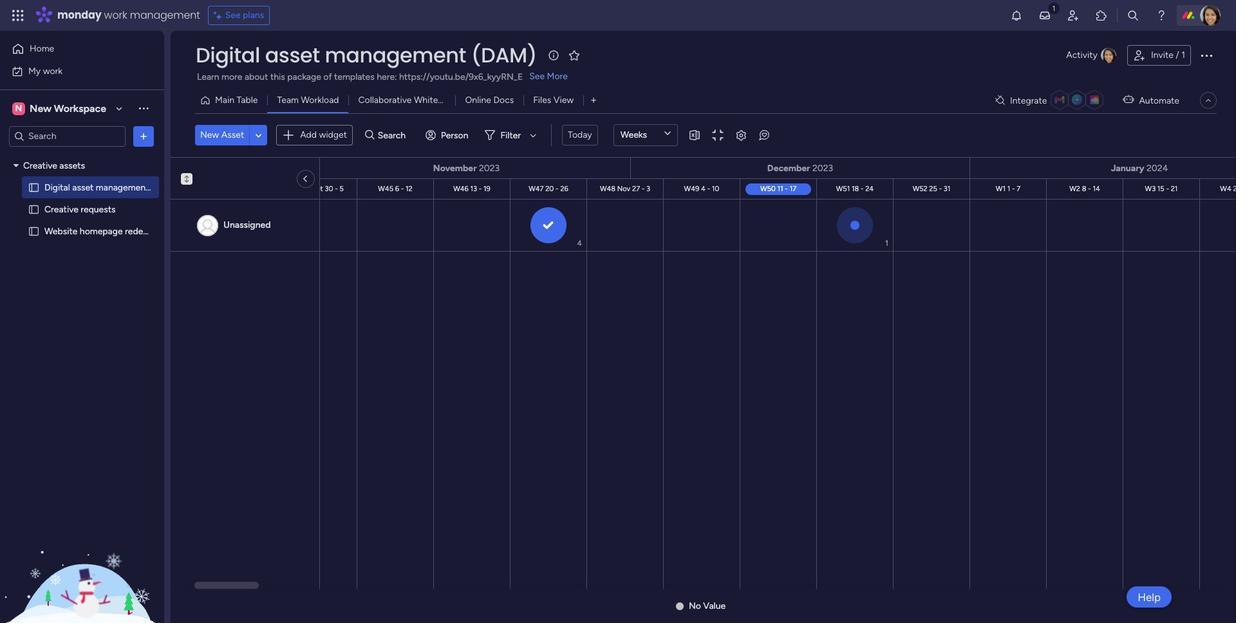 Task type: describe. For each thing, give the bounding box(es) containing it.
my work
[[28, 65, 63, 76]]

oct
[[311, 184, 323, 193]]

1 vertical spatial 1
[[1007, 184, 1010, 193]]

automate
[[1139, 95, 1179, 106]]

/
[[1176, 50, 1179, 61]]

collaborative whiteboard online docs
[[358, 95, 514, 106]]

w52
[[913, 184, 928, 193]]

- for w49   4 - 10
[[707, 184, 710, 193]]

angle right image
[[305, 173, 307, 184]]

Search field
[[374, 126, 413, 144]]

creative for creative requests
[[44, 204, 78, 215]]

dapulse integrations image
[[995, 96, 1005, 105]]

website
[[44, 226, 77, 237]]

25
[[929, 184, 937, 193]]

notifications image
[[1010, 9, 1023, 22]]

1 image
[[1048, 1, 1060, 15]]

team workload
[[277, 95, 339, 106]]

7
[[1017, 184, 1021, 193]]

more
[[547, 71, 568, 82]]

select product image
[[12, 9, 24, 22]]

files
[[533, 95, 551, 106]]

new workspace
[[30, 102, 106, 114]]

caret down image
[[14, 161, 19, 170]]

new for new asset
[[200, 129, 219, 140]]

w45   6 - 12
[[378, 184, 412, 193]]

new asset
[[200, 129, 244, 140]]

27
[[632, 184, 640, 193]]

11
[[777, 184, 783, 193]]

collaborative whiteboard button
[[349, 90, 461, 111]]

no
[[689, 601, 701, 612]]

- for w51   18 - 24
[[861, 184, 864, 193]]

add to favorites image
[[568, 49, 581, 61]]

add view image
[[591, 96, 596, 105]]

learn more about this package of templates here: https://youtu.be/9x6_kyyrn_e see more
[[197, 71, 568, 82]]

13
[[470, 184, 477, 193]]

3
[[646, 184, 650, 193]]

v2 collapse up image
[[181, 173, 192, 181]]

w44
[[294, 184, 309, 193]]

(dam) inside list box
[[151, 182, 177, 193]]

option inside list box
[[0, 154, 164, 156]]

w50
[[760, 184, 776, 193]]

w4   2
[[1220, 184, 1236, 193]]

w48
[[600, 184, 616, 193]]

w45
[[378, 184, 393, 193]]

workspace image
[[12, 101, 25, 116]]

- for w1   1 - 7
[[1012, 184, 1015, 193]]

autopilot image
[[1123, 92, 1134, 108]]

1 inside button
[[1182, 50, 1185, 61]]

- for w45   6 - 12
[[401, 184, 404, 193]]

options image
[[1199, 48, 1214, 63]]

package
[[287, 71, 321, 82]]

person
[[441, 130, 468, 141]]

creative assets
[[23, 160, 85, 171]]

w42   16 - 22
[[146, 184, 185, 193]]

2024
[[1147, 163, 1168, 174]]

see plans button
[[208, 6, 270, 25]]

invite / 1 button
[[1127, 45, 1191, 66]]

w2   8 - 14
[[1069, 184, 1100, 193]]

public board image
[[28, 203, 40, 215]]

january
[[1111, 163, 1144, 174]]

here:
[[377, 71, 397, 82]]

lottie animation image
[[0, 493, 164, 623]]

w49
[[684, 184, 699, 193]]

w49   4 - 10
[[684, 184, 719, 193]]

1 horizontal spatial digital asset management (dam)
[[196, 41, 537, 70]]

of
[[323, 71, 332, 82]]

home button
[[8, 39, 138, 59]]

main
[[215, 95, 234, 106]]

team workload button
[[267, 90, 349, 111]]

list box containing creative assets
[[0, 152, 177, 416]]

w42
[[146, 184, 162, 193]]

20
[[545, 184, 554, 193]]

v2 v sign image
[[543, 220, 553, 235]]

w47   20 - 26
[[529, 184, 568, 193]]

widget
[[319, 129, 347, 140]]

redesign
[[125, 226, 160, 237]]

filter button
[[480, 125, 541, 145]]

home
[[30, 43, 54, 54]]

help
[[1138, 591, 1161, 604]]

about
[[245, 71, 268, 82]]

whiteboard
[[414, 95, 461, 106]]

arrow down image
[[525, 127, 541, 143]]

30
[[325, 184, 333, 193]]

my work button
[[8, 61, 138, 81]]

digital inside list box
[[44, 182, 70, 193]]

new asset button
[[195, 125, 249, 145]]

v2 collapse down image
[[181, 173, 192, 181]]

https://youtu.be/9x6_kyyrn_e
[[399, 71, 523, 82]]

james peterson image
[[1200, 5, 1221, 26]]

this
[[270, 71, 285, 82]]

12
[[406, 184, 412, 193]]

w51   18 - 24
[[836, 184, 874, 193]]

1 vertical spatial management
[[325, 41, 466, 70]]

0 horizontal spatial 1
[[885, 239, 888, 248]]

workspace
[[54, 102, 106, 114]]

v2 search image
[[365, 128, 374, 142]]

19
[[484, 184, 490, 193]]

search everything image
[[1127, 9, 1140, 22]]

today button
[[562, 125, 598, 145]]

- for w46   13 - 19
[[479, 184, 482, 193]]

31
[[944, 184, 950, 193]]

unassigned
[[223, 220, 271, 230]]

digital asset management (dam) inside list box
[[44, 182, 177, 193]]

w4
[[1220, 184, 1231, 193]]

0 vertical spatial 4
[[701, 184, 705, 193]]

add widget button
[[276, 125, 353, 145]]

person button
[[420, 125, 476, 145]]



Task type: vqa. For each thing, say whether or not it's contained in the screenshot.
work
yes



Task type: locate. For each thing, give the bounding box(es) containing it.
- right 13
[[479, 184, 482, 193]]

0 vertical spatial work
[[104, 8, 127, 23]]

inbox image
[[1038, 9, 1051, 22]]

requests
[[81, 204, 116, 215]]

Search in workspace field
[[27, 129, 108, 144]]

new inside 'workspace selection' element
[[30, 102, 51, 114]]

0 horizontal spatial new
[[30, 102, 51, 114]]

12 - from the left
[[1088, 184, 1091, 193]]

monday work management
[[57, 8, 200, 23]]

creative right caret down image
[[23, 160, 57, 171]]

8 - from the left
[[785, 184, 788, 193]]

w46   13 - 19
[[453, 184, 490, 193]]

1 - from the left
[[172, 184, 175, 193]]

workspace options image
[[137, 102, 150, 115]]

1 vertical spatial asset
[[72, 182, 94, 193]]

november 2023
[[433, 163, 500, 174]]

1 2023 from the left
[[479, 163, 500, 174]]

13 - from the left
[[1166, 184, 1169, 193]]

main table
[[215, 95, 258, 106]]

- for w3   15 - 21
[[1166, 184, 1169, 193]]

1 horizontal spatial digital
[[196, 41, 260, 70]]

0 horizontal spatial 4
[[577, 239, 582, 248]]

1 vertical spatial 4
[[577, 239, 582, 248]]

digital down creative assets
[[44, 182, 70, 193]]

- for w2   8 - 14
[[1088, 184, 1091, 193]]

0 vertical spatial (dam)
[[471, 41, 537, 70]]

- left 31 on the top right
[[939, 184, 942, 193]]

digital asset management (dam) up templates
[[196, 41, 537, 70]]

digital asset management (dam) up requests
[[44, 182, 177, 193]]

1 horizontal spatial 1
[[1007, 184, 1010, 193]]

see inside button
[[225, 10, 241, 21]]

today
[[568, 129, 592, 140]]

see left the plans
[[225, 10, 241, 21]]

0 horizontal spatial asset
[[72, 182, 94, 193]]

3 - from the left
[[401, 184, 404, 193]]

1 horizontal spatial 4
[[701, 184, 705, 193]]

digital up the more at the left of page
[[196, 41, 260, 70]]

- right 11
[[785, 184, 788, 193]]

1 vertical spatial creative
[[44, 204, 78, 215]]

website homepage redesign
[[44, 226, 160, 237]]

5 - from the left
[[556, 184, 559, 193]]

see
[[225, 10, 241, 21], [529, 71, 545, 82]]

0 horizontal spatial (dam)
[[151, 182, 177, 193]]

see more link
[[528, 70, 569, 83]]

- left 26
[[556, 184, 559, 193]]

w1
[[996, 184, 1006, 193]]

w3
[[1145, 184, 1156, 193]]

0 vertical spatial 1
[[1182, 50, 1185, 61]]

value
[[703, 601, 726, 612]]

- for w42   16 - 22
[[172, 184, 175, 193]]

1 horizontal spatial asset
[[265, 41, 320, 70]]

2 public board image from the top
[[28, 225, 40, 237]]

december
[[767, 163, 810, 174]]

(dam)
[[471, 41, 537, 70], [151, 182, 177, 193]]

work right my
[[43, 65, 63, 76]]

nov
[[617, 184, 630, 193]]

- left '5'
[[335, 184, 338, 193]]

assets
[[59, 160, 85, 171]]

w46
[[453, 184, 469, 193]]

15
[[1157, 184, 1164, 193]]

show board description image
[[546, 49, 561, 62]]

2023 up 19
[[479, 163, 500, 174]]

public board image up public board icon
[[28, 181, 40, 193]]

- for w47   20 - 26
[[556, 184, 559, 193]]

new right n
[[30, 102, 51, 114]]

2023 right december at the top right of the page
[[812, 163, 833, 174]]

public board image
[[28, 181, 40, 193], [28, 225, 40, 237]]

1 vertical spatial work
[[43, 65, 63, 76]]

workspace selection element
[[12, 101, 108, 116]]

17
[[790, 184, 796, 193]]

help image
[[1155, 9, 1168, 22]]

options image
[[137, 130, 150, 143]]

1 horizontal spatial new
[[200, 129, 219, 140]]

main table button
[[195, 90, 267, 111]]

plans
[[243, 10, 264, 21]]

more
[[221, 71, 242, 82]]

9 - from the left
[[861, 184, 864, 193]]

7 - from the left
[[707, 184, 710, 193]]

- right 16
[[172, 184, 175, 193]]

filter
[[501, 130, 521, 141]]

24
[[865, 184, 874, 193]]

public board image for digital asset management (dam)
[[28, 181, 40, 193]]

w2
[[1069, 184, 1080, 193]]

26
[[560, 184, 568, 193]]

0 horizontal spatial digital
[[44, 182, 70, 193]]

- right 18
[[861, 184, 864, 193]]

- for w52   25 - 31
[[939, 184, 942, 193]]

public board image for website homepage redesign
[[28, 225, 40, 237]]

8
[[1082, 184, 1086, 193]]

list box
[[0, 152, 177, 416]]

docs
[[493, 95, 514, 106]]

1 vertical spatial digital asset management (dam)
[[44, 182, 177, 193]]

asset up package
[[265, 41, 320, 70]]

0 vertical spatial management
[[130, 8, 200, 23]]

apps image
[[1095, 9, 1108, 22]]

monday
[[57, 8, 101, 23]]

0 horizontal spatial work
[[43, 65, 63, 76]]

- left '10'
[[707, 184, 710, 193]]

6 - from the left
[[642, 184, 645, 193]]

0 vertical spatial new
[[30, 102, 51, 114]]

4 - from the left
[[479, 184, 482, 193]]

- right 8
[[1088, 184, 1091, 193]]

invite members image
[[1067, 9, 1080, 22]]

w50   11 - 17
[[760, 184, 796, 193]]

asset
[[221, 129, 244, 140]]

2 2023 from the left
[[812, 163, 833, 174]]

my
[[28, 65, 41, 76]]

- left 7 at the right of page
[[1012, 184, 1015, 193]]

new left asset
[[200, 129, 219, 140]]

work inside 'button'
[[43, 65, 63, 76]]

see plans
[[225, 10, 264, 21]]

6
[[395, 184, 399, 193]]

no value
[[689, 601, 726, 612]]

18
[[852, 184, 859, 193]]

asset
[[265, 41, 320, 70], [72, 182, 94, 193]]

invite
[[1151, 50, 1174, 61]]

-
[[172, 184, 175, 193], [335, 184, 338, 193], [401, 184, 404, 193], [479, 184, 482, 193], [556, 184, 559, 193], [642, 184, 645, 193], [707, 184, 710, 193], [785, 184, 788, 193], [861, 184, 864, 193], [939, 184, 942, 193], [1012, 184, 1015, 193], [1088, 184, 1091, 193], [1166, 184, 1169, 193]]

16
[[163, 184, 170, 193]]

2 vertical spatial 1
[[885, 239, 888, 248]]

online docs button
[[455, 90, 524, 111]]

creative up website
[[44, 204, 78, 215]]

0 vertical spatial creative
[[23, 160, 57, 171]]

- left 21
[[1166, 184, 1169, 193]]

angle down image
[[255, 130, 262, 140]]

2 - from the left
[[335, 184, 338, 193]]

1 horizontal spatial work
[[104, 8, 127, 23]]

10 - from the left
[[939, 184, 942, 193]]

collapse board header image
[[1203, 95, 1214, 106]]

1 vertical spatial digital
[[44, 182, 70, 193]]

2
[[1233, 184, 1236, 193]]

2 vertical spatial management
[[96, 182, 149, 193]]

homepage
[[80, 226, 123, 237]]

1 vertical spatial (dam)
[[151, 182, 177, 193]]

- for w50   11 - 17
[[785, 184, 788, 193]]

see left more
[[529, 71, 545, 82]]

2 horizontal spatial 1
[[1182, 50, 1185, 61]]

0 vertical spatial digital
[[196, 41, 260, 70]]

2023 for november 2023
[[479, 163, 500, 174]]

option
[[0, 154, 164, 156]]

- left 3
[[642, 184, 645, 193]]

2023
[[479, 163, 500, 174], [812, 163, 833, 174]]

1 vertical spatial new
[[200, 129, 219, 140]]

- right 6
[[401, 184, 404, 193]]

14
[[1093, 184, 1100, 193]]

5
[[340, 184, 344, 193]]

1 vertical spatial public board image
[[28, 225, 40, 237]]

new inside button
[[200, 129, 219, 140]]

work right monday
[[104, 8, 127, 23]]

work for my
[[43, 65, 63, 76]]

w47
[[529, 184, 544, 193]]

0 horizontal spatial see
[[225, 10, 241, 21]]

help button
[[1127, 587, 1172, 608]]

new for new workspace
[[30, 102, 51, 114]]

1 vertical spatial see
[[529, 71, 545, 82]]

1 horizontal spatial (dam)
[[471, 41, 537, 70]]

december 2023
[[767, 163, 833, 174]]

november
[[433, 163, 477, 174]]

add
[[300, 129, 317, 140]]

w44   oct 30 - 5
[[294, 184, 344, 193]]

creative for creative assets
[[23, 160, 57, 171]]

2023 for december 2023
[[812, 163, 833, 174]]

1 horizontal spatial 2023
[[812, 163, 833, 174]]

asset up creative requests
[[72, 182, 94, 193]]

files view
[[533, 95, 574, 106]]

public board image down public board icon
[[28, 225, 40, 237]]

creative
[[23, 160, 57, 171], [44, 204, 78, 215]]

collaborative
[[358, 95, 412, 106]]

1 public board image from the top
[[28, 181, 40, 193]]

w51
[[836, 184, 850, 193]]

0 horizontal spatial 2023
[[479, 163, 500, 174]]

0 vertical spatial digital asset management (dam)
[[196, 41, 537, 70]]

w3   15 - 21
[[1145, 184, 1178, 193]]

n
[[15, 103, 22, 114]]

0 vertical spatial asset
[[265, 41, 320, 70]]

0 horizontal spatial digital asset management (dam)
[[44, 182, 177, 193]]

templates
[[334, 71, 375, 82]]

table
[[237, 95, 258, 106]]

11 - from the left
[[1012, 184, 1015, 193]]

w1   1 - 7
[[996, 184, 1021, 193]]

1
[[1182, 50, 1185, 61], [1007, 184, 1010, 193], [885, 239, 888, 248]]

management inside list box
[[96, 182, 149, 193]]

w48   nov 27 - 3
[[600, 184, 650, 193]]

0 vertical spatial see
[[225, 10, 241, 21]]

asset inside list box
[[72, 182, 94, 193]]

weeks
[[620, 129, 647, 140]]

Digital asset management (DAM) field
[[192, 41, 540, 70]]

1 horizontal spatial see
[[529, 71, 545, 82]]

see inside 'learn more about this package of templates here: https://youtu.be/9x6_kyyrn_e see more'
[[529, 71, 545, 82]]

management
[[130, 8, 200, 23], [325, 41, 466, 70], [96, 182, 149, 193]]

0 vertical spatial public board image
[[28, 181, 40, 193]]

lottie animation element
[[0, 493, 164, 623]]

work for monday
[[104, 8, 127, 23]]



